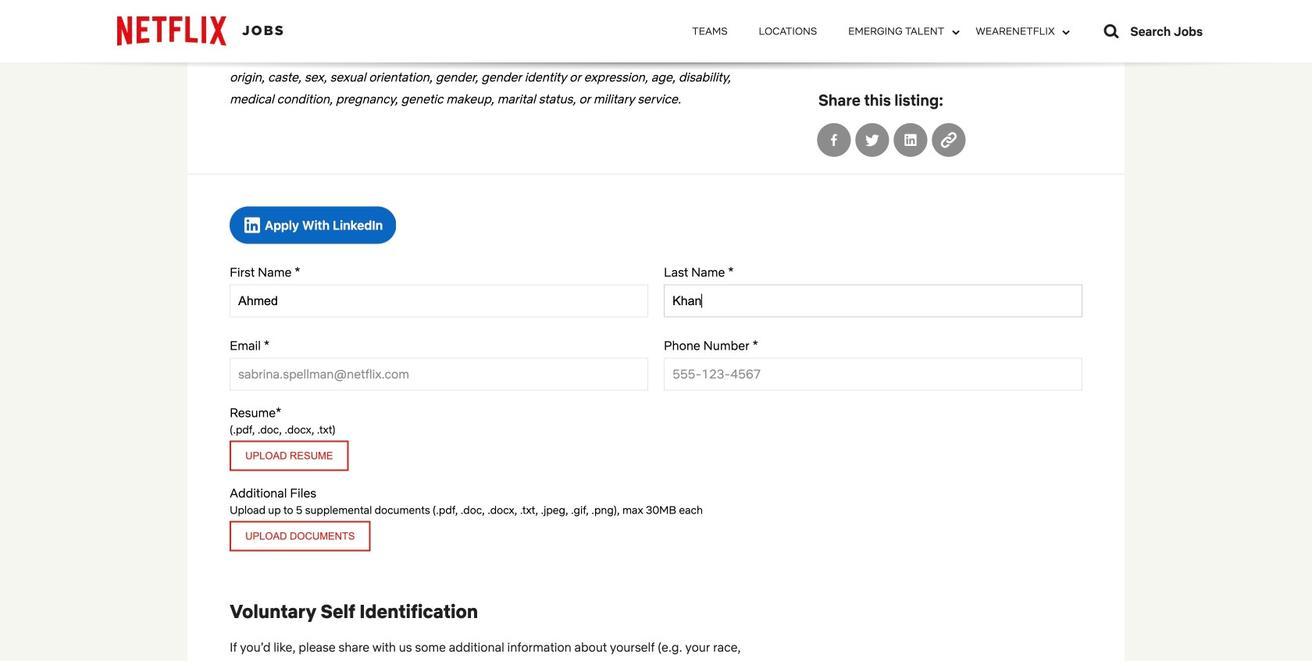 Task type: locate. For each thing, give the bounding box(es) containing it.
sabrina.spellman@netflix.com email field
[[230, 358, 649, 391]]

Sabrina text field
[[230, 285, 649, 318]]

Spellman text field
[[664, 285, 1083, 318]]



